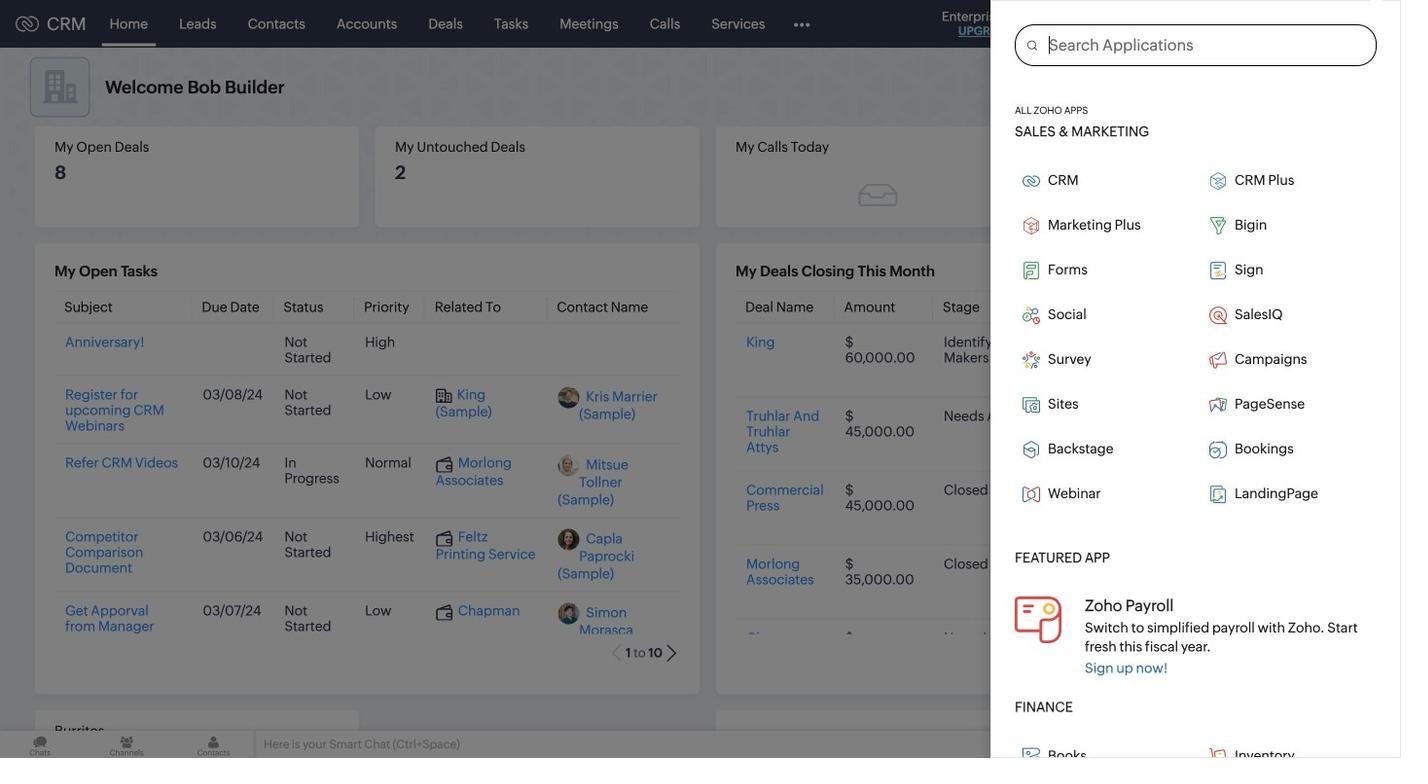 Task type: describe. For each thing, give the bounding box(es) containing it.
signals image
[[1159, 16, 1172, 32]]

signals element
[[1147, 0, 1184, 48]]

search image
[[1119, 16, 1135, 32]]

contacts image
[[174, 731, 254, 758]]



Task type: locate. For each thing, give the bounding box(es) containing it.
profile image
[[1314, 8, 1345, 39]]

channels image
[[87, 731, 167, 758]]

logo image
[[16, 16, 39, 32]]

search element
[[1107, 0, 1147, 48]]

Search Applications text field
[[1038, 25, 1377, 65]]

profile element
[[1303, 0, 1357, 47]]

chats image
[[0, 731, 80, 758]]

zoho payroll image
[[1015, 597, 1062, 643]]

calendar image
[[1196, 16, 1212, 32]]



Task type: vqa. For each thing, say whether or not it's contained in the screenshot.
Search Element
yes



